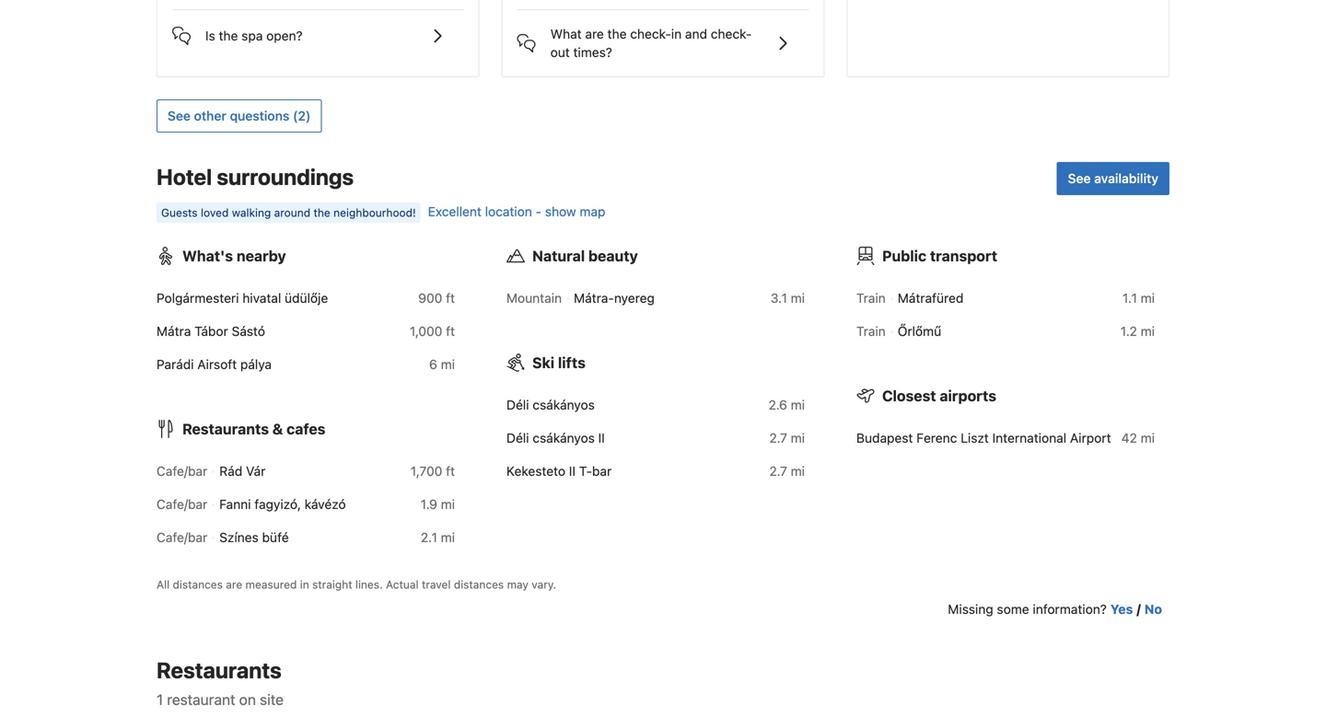 Task type: vqa. For each thing, say whether or not it's contained in the screenshot.
right a
no



Task type: locate. For each thing, give the bounding box(es) containing it.
1 vertical spatial see
[[1068, 171, 1091, 186]]

questions
[[230, 108, 289, 123]]

are
[[585, 26, 604, 42], [226, 578, 242, 591]]

distances right all
[[173, 578, 223, 591]]

1 horizontal spatial are
[[585, 26, 604, 42]]

restaurants up rád on the bottom of page
[[182, 420, 269, 438]]

international
[[992, 431, 1067, 446]]

2 vertical spatial ft
[[446, 464, 455, 479]]

out
[[550, 45, 570, 60]]

ii up bar
[[598, 431, 605, 446]]

1 ft from the top
[[446, 291, 455, 306]]

in
[[671, 26, 682, 42], [300, 578, 309, 591]]

1 vertical spatial 2.7
[[769, 464, 787, 479]]

déli
[[507, 397, 529, 413], [507, 431, 529, 446]]

actual
[[386, 578, 419, 591]]

all
[[157, 578, 170, 591]]

csákányos for déli csákányos ii
[[533, 431, 595, 446]]

ii left t-
[[569, 464, 576, 479]]

0 vertical spatial 2.7
[[769, 431, 787, 446]]

csákányos up kekesteto ii t-bar
[[533, 431, 595, 446]]

nearby
[[237, 247, 286, 265]]

bar
[[592, 464, 612, 479]]

distances
[[173, 578, 223, 591], [454, 578, 504, 591]]

see for see availability
[[1068, 171, 1091, 186]]

0 vertical spatial csákányos
[[533, 397, 595, 413]]

2 vertical spatial cafe/bar
[[157, 530, 207, 545]]

1 vertical spatial ii
[[569, 464, 576, 479]]

3 cafe/bar from the top
[[157, 530, 207, 545]]

airports
[[940, 387, 996, 405]]

ft right 1,000
[[446, 324, 455, 339]]

0 horizontal spatial distances
[[173, 578, 223, 591]]

1 horizontal spatial ii
[[598, 431, 605, 446]]

2 check- from the left
[[711, 26, 752, 42]]

déli up déli csákányos ii
[[507, 397, 529, 413]]

0 vertical spatial in
[[671, 26, 682, 42]]

2.1 mi
[[421, 530, 455, 545]]

0 vertical spatial déli
[[507, 397, 529, 413]]

the right 'is' at the top left of page
[[219, 28, 238, 43]]

déli up kekesteto
[[507, 431, 529, 446]]

2.6 mi
[[769, 397, 805, 413]]

2 train from the top
[[856, 324, 886, 339]]

2 csákányos from the top
[[533, 431, 595, 446]]

see other questions (2)
[[168, 108, 311, 123]]

train
[[856, 291, 886, 306], [856, 324, 886, 339]]

0 vertical spatial train
[[856, 291, 886, 306]]

1 vertical spatial ft
[[446, 324, 455, 339]]

1.2
[[1121, 324, 1137, 339]]

are left measured
[[226, 578, 242, 591]]

the right around
[[314, 206, 330, 219]]

measured
[[245, 578, 297, 591]]

0 horizontal spatial ii
[[569, 464, 576, 479]]

see availability button
[[1057, 162, 1170, 195]]

check- left and
[[630, 26, 671, 42]]

-
[[536, 204, 542, 219]]

cafe/bar up all
[[157, 530, 207, 545]]

distances left may
[[454, 578, 504, 591]]

natural beauty
[[532, 247, 638, 265]]

3 ft from the top
[[446, 464, 455, 479]]

see left other
[[168, 108, 191, 123]]

2 cafe/bar from the top
[[157, 497, 207, 512]]

1 vertical spatial 2.7 mi
[[769, 464, 805, 479]]

ft for restaurants & cafes
[[446, 464, 455, 479]]

train down public
[[856, 291, 886, 306]]

csákányos for déli csákányos
[[533, 397, 595, 413]]

lifts
[[558, 354, 586, 372]]

0 horizontal spatial in
[[300, 578, 309, 591]]

déli for déli csákányos ii
[[507, 431, 529, 446]]

2 2.7 from the top
[[769, 464, 787, 479]]

train for őrlőmű
[[856, 324, 886, 339]]

is the spa open? button
[[172, 10, 464, 47]]

excellent location - show map link
[[428, 204, 605, 219]]

1 horizontal spatial distances
[[454, 578, 504, 591]]

2 2.7 mi from the top
[[769, 464, 805, 479]]

1 train from the top
[[856, 291, 886, 306]]

csákányos up déli csákányos ii
[[533, 397, 595, 413]]

restaurants
[[182, 420, 269, 438], [157, 658, 282, 683]]

1 horizontal spatial check-
[[711, 26, 752, 42]]

1 vertical spatial train
[[856, 324, 886, 339]]

the up times?
[[607, 26, 627, 42]]

excellent
[[428, 204, 482, 219]]

0 vertical spatial ft
[[446, 291, 455, 306]]

0 vertical spatial ii
[[598, 431, 605, 446]]

restaurants up restaurant
[[157, 658, 282, 683]]

0 horizontal spatial see
[[168, 108, 191, 123]]

900
[[418, 291, 442, 306]]

1.2 mi
[[1121, 324, 1155, 339]]

cafe/bar left rád on the bottom of page
[[157, 464, 207, 479]]

0 horizontal spatial check-
[[630, 26, 671, 42]]

and
[[685, 26, 707, 42]]

guests
[[161, 206, 198, 219]]

other
[[194, 108, 226, 123]]

ft right the 1,700
[[446, 464, 455, 479]]

0 horizontal spatial are
[[226, 578, 242, 591]]

beauty
[[588, 247, 638, 265]]

1 vertical spatial restaurants
[[157, 658, 282, 683]]

train left őrlőmű
[[856, 324, 886, 339]]

the inside what are the check-in and check- out times?
[[607, 26, 627, 42]]

the
[[607, 26, 627, 42], [219, 28, 238, 43], [314, 206, 330, 219]]

0 horizontal spatial the
[[219, 28, 238, 43]]

mátra tábor sástó
[[157, 324, 265, 339]]

are up times?
[[585, 26, 604, 42]]

0 vertical spatial restaurants
[[182, 420, 269, 438]]

1
[[157, 691, 163, 709]]

mátra-
[[574, 291, 614, 306]]

restaurants & cafes
[[182, 420, 325, 438]]

2 horizontal spatial the
[[607, 26, 627, 42]]

spa
[[241, 28, 263, 43]]

0 vertical spatial cafe/bar
[[157, 464, 207, 479]]

kávézó
[[305, 497, 346, 512]]

1 horizontal spatial see
[[1068, 171, 1091, 186]]

yes
[[1111, 602, 1133, 617]]

in left and
[[671, 26, 682, 42]]

1 vertical spatial déli
[[507, 431, 529, 446]]

in inside what are the check-in and check- out times?
[[671, 26, 682, 42]]

vary.
[[532, 578, 556, 591]]

fanni fagyizó, kávézó
[[219, 497, 346, 512]]

0 vertical spatial see
[[168, 108, 191, 123]]

1 horizontal spatial in
[[671, 26, 682, 42]]

1 vertical spatial csákányos
[[533, 431, 595, 446]]

what are the check-in and check- out times? button
[[517, 10, 809, 62]]

0 vertical spatial 2.7 mi
[[769, 431, 805, 446]]

pálya
[[240, 357, 272, 372]]

check-
[[630, 26, 671, 42], [711, 26, 752, 42]]

1 vertical spatial are
[[226, 578, 242, 591]]

rád vár
[[219, 464, 266, 479]]

excellent location - show map
[[428, 204, 605, 219]]

mi
[[791, 291, 805, 306], [1141, 291, 1155, 306], [1141, 324, 1155, 339], [441, 357, 455, 372], [791, 397, 805, 413], [791, 431, 805, 446], [1141, 431, 1155, 446], [791, 464, 805, 479], [441, 497, 455, 512], [441, 530, 455, 545]]

see other questions (2) button
[[157, 100, 322, 133]]

cafe/bar left fanni
[[157, 497, 207, 512]]

3.1 mi
[[771, 291, 805, 306]]

see left availability
[[1068, 171, 1091, 186]]

2.7 for kekesteto ii t-bar
[[769, 464, 787, 479]]

2 déli from the top
[[507, 431, 529, 446]]

0 vertical spatial are
[[585, 26, 604, 42]]

színes
[[219, 530, 259, 545]]

1 2.7 mi from the top
[[769, 431, 805, 446]]

in for measured
[[300, 578, 309, 591]]

hivatal
[[242, 291, 281, 306]]

42 mi
[[1121, 431, 1155, 446]]

train for mátrafüred
[[856, 291, 886, 306]]

1 déli from the top
[[507, 397, 529, 413]]

1 cafe/bar from the top
[[157, 464, 207, 479]]

in left straight
[[300, 578, 309, 591]]

ft right 900 at the left of the page
[[446, 291, 455, 306]]

1 2.7 from the top
[[769, 431, 787, 446]]

restaurants inside 'restaurants 1 restaurant on site'
[[157, 658, 282, 683]]

location
[[485, 204, 532, 219]]

cafe/bar
[[157, 464, 207, 479], [157, 497, 207, 512], [157, 530, 207, 545]]

1 distances from the left
[[173, 578, 223, 591]]

ferenc
[[916, 431, 957, 446]]

cafe/bar for színes büfé
[[157, 530, 207, 545]]

1 csákányos from the top
[[533, 397, 595, 413]]

nyereg
[[614, 291, 655, 306]]

natural
[[532, 247, 585, 265]]

ft
[[446, 291, 455, 306], [446, 324, 455, 339], [446, 464, 455, 479]]

check- right and
[[711, 26, 752, 42]]

csákányos
[[533, 397, 595, 413], [533, 431, 595, 446]]

1 vertical spatial cafe/bar
[[157, 497, 207, 512]]

rád
[[219, 464, 242, 479]]

availability
[[1094, 171, 1159, 186]]

1 vertical spatial in
[[300, 578, 309, 591]]

show
[[545, 204, 576, 219]]



Task type: describe. For each thing, give the bounding box(es) containing it.
transport
[[930, 247, 997, 265]]

2.7 for déli csákányos ii
[[769, 431, 787, 446]]

parádi airsoft pálya
[[157, 357, 272, 372]]

déli for déli csákányos
[[507, 397, 529, 413]]

what's
[[182, 247, 233, 265]]

1,700 ft
[[411, 464, 455, 479]]

kekesteto ii t-bar
[[507, 464, 612, 479]]

(2)
[[293, 108, 311, 123]]

1.1 mi
[[1123, 291, 1155, 306]]

on
[[239, 691, 256, 709]]

in for check-
[[671, 26, 682, 42]]

1,000 ft
[[410, 324, 455, 339]]

may
[[507, 578, 529, 591]]

airport
[[1070, 431, 1111, 446]]

budapest ferenc liszt international airport
[[856, 431, 1111, 446]]

2.6
[[769, 397, 787, 413]]

loved
[[201, 206, 229, 219]]

hotel
[[157, 164, 212, 190]]

1 check- from the left
[[630, 26, 671, 42]]

what
[[550, 26, 582, 42]]

missing
[[948, 602, 993, 617]]

hotel surroundings
[[157, 164, 354, 190]]

what are the check-in and check- out times?
[[550, 26, 752, 60]]

yes button
[[1111, 601, 1133, 619]]

2.7 mi for kekesteto ii t-bar
[[769, 464, 805, 479]]

kekesteto
[[507, 464, 566, 479]]

cafe/bar for rád vár
[[157, 464, 207, 479]]

1.9 mi
[[421, 497, 455, 512]]

restaurant
[[167, 691, 235, 709]]

6
[[429, 357, 437, 372]]

information?
[[1033, 602, 1107, 617]]

guests loved walking around the neighbourhood!
[[161, 206, 416, 219]]

straight
[[312, 578, 352, 591]]

900 ft
[[418, 291, 455, 306]]

surroundings
[[217, 164, 354, 190]]

ski
[[532, 354, 554, 372]]

neighbourhood!
[[334, 206, 416, 219]]

walking
[[232, 206, 271, 219]]

budapest
[[856, 431, 913, 446]]

1,000
[[410, 324, 442, 339]]

is the spa open?
[[205, 28, 303, 43]]

are inside what are the check-in and check- out times?
[[585, 26, 604, 42]]

42
[[1121, 431, 1137, 446]]

times?
[[573, 45, 612, 60]]

tábor
[[194, 324, 228, 339]]

is
[[205, 28, 215, 43]]

/
[[1137, 602, 1141, 617]]

1.9
[[421, 497, 437, 512]]

no button
[[1145, 601, 1162, 619]]

2 distances from the left
[[454, 578, 504, 591]]

see availability
[[1068, 171, 1159, 186]]

missing some information? yes / no
[[948, 602, 1162, 617]]

&
[[272, 420, 283, 438]]

site
[[260, 691, 284, 709]]

no
[[1145, 602, 1162, 617]]

lines.
[[355, 578, 383, 591]]

all distances are measured in straight lines. actual travel distances may vary.
[[157, 578, 556, 591]]

some
[[997, 602, 1029, 617]]

around
[[274, 206, 310, 219]]

mátrafüred
[[898, 291, 964, 306]]

the inside button
[[219, 28, 238, 43]]

sástó
[[232, 324, 265, 339]]

cafe/bar for fanni fagyizó, kávézó
[[157, 497, 207, 512]]

mountain
[[507, 291, 562, 306]]

parádi
[[157, 357, 194, 372]]

map
[[580, 204, 605, 219]]

restaurants for restaurants 1 restaurant on site
[[157, 658, 282, 683]]

see for see other questions (2)
[[168, 108, 191, 123]]

restaurants for restaurants & cafes
[[182, 420, 269, 438]]

2.7 mi for déli csákányos ii
[[769, 431, 805, 446]]

1,700
[[411, 464, 442, 479]]

closest
[[882, 387, 936, 405]]

vár
[[246, 464, 266, 479]]

1 horizontal spatial the
[[314, 206, 330, 219]]

színes büfé
[[219, 530, 289, 545]]

ski lifts
[[532, 354, 586, 372]]

2 ft from the top
[[446, 324, 455, 339]]

public transport
[[882, 247, 997, 265]]

ft for what's nearby
[[446, 291, 455, 306]]

déli csákányos ii
[[507, 431, 605, 446]]

polgármesteri
[[157, 291, 239, 306]]

cafes
[[287, 420, 325, 438]]

polgármesteri hivatal üdülője
[[157, 291, 328, 306]]

restaurants 1 restaurant on site
[[157, 658, 284, 709]]

what's nearby
[[182, 247, 286, 265]]

liszt
[[961, 431, 989, 446]]



